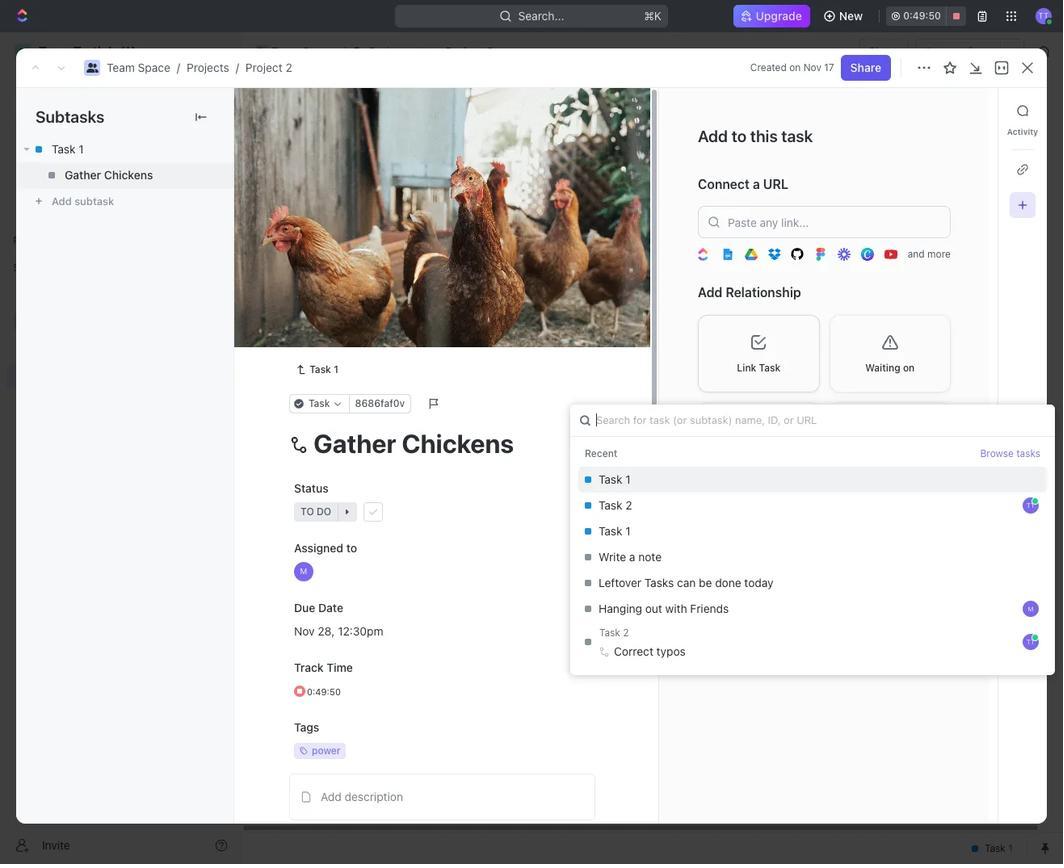 Task type: describe. For each thing, give the bounding box(es) containing it.
board link
[[298, 145, 333, 168]]

‎task
[[599, 525, 623, 538]]

0:49:50 button
[[887, 6, 967, 26]]

list link
[[360, 145, 382, 168]]

team for team space / projects / project 2
[[107, 61, 135, 74]]

in
[[300, 228, 310, 240]]

upgrade
[[756, 9, 802, 23]]

recent
[[585, 448, 618, 460]]

dashboards link
[[6, 161, 234, 187]]

in progress
[[300, 228, 365, 240]]

team space
[[272, 44, 335, 58]]

inbox
[[39, 112, 67, 125]]

docs
[[39, 139, 65, 153]]

tags
[[294, 721, 319, 735]]

add left the relationship
[[698, 286, 723, 300]]

relationship
[[726, 286, 801, 300]]

link
[[737, 362, 757, 374]]

today
[[745, 576, 774, 590]]

docs link
[[6, 133, 234, 159]]

0 horizontal spatial project 2 link
[[246, 61, 292, 74]]

add task for rightmost the add task button
[[947, 103, 996, 117]]

team space / projects / project 2
[[107, 61, 292, 74]]

table
[[490, 149, 519, 163]]

team for team space
[[272, 44, 300, 58]]

be
[[699, 576, 712, 590]]

assignees
[[670, 189, 718, 201]]

gather chickens
[[65, 168, 153, 182]]

date
[[318, 601, 343, 615]]

favorites
[[13, 234, 56, 246]]

sidebar navigation
[[0, 32, 242, 865]]

correct
[[614, 645, 654, 658]]

created on nov 17
[[751, 61, 835, 74]]

Paste any link... text field
[[698, 206, 951, 239]]

write
[[599, 550, 626, 564]]

add description
[[321, 790, 403, 804]]

and more
[[908, 248, 951, 261]]

home
[[39, 84, 70, 98]]

user group image inside sidebar navigation
[[17, 317, 29, 327]]

can
[[677, 576, 696, 590]]

board
[[301, 149, 333, 163]]

0 horizontal spatial project 2
[[280, 96, 376, 123]]

1 horizontal spatial project 2 link
[[426, 42, 498, 61]]

add up connect
[[698, 127, 728, 145]]

and
[[908, 248, 925, 261]]

0 vertical spatial task 1 link
[[16, 137, 234, 162]]

invite
[[42, 838, 70, 852]]

add up "do"
[[326, 337, 347, 350]]

⌘k
[[644, 9, 662, 23]]

8686faf0v
[[355, 398, 405, 410]]

1 button for 1
[[362, 280, 384, 296]]

track time
[[294, 661, 353, 675]]

1 horizontal spatial projects link
[[349, 42, 416, 61]]

m
[[1028, 605, 1034, 613]]

due
[[294, 601, 315, 615]]

task
[[782, 127, 813, 145]]

dashboards
[[39, 166, 102, 180]]

calendar link
[[409, 145, 460, 168]]

share button right 17
[[841, 55, 891, 81]]

1 button for 2
[[363, 308, 386, 324]]

spaces
[[13, 262, 47, 274]]

1 vertical spatial to
[[300, 382, 313, 394]]

to for add
[[732, 127, 747, 145]]

8686faf0v button
[[349, 394, 411, 414]]

0 vertical spatial task 2
[[326, 309, 360, 323]]

project inside project 2 link
[[446, 44, 484, 58]]

leftover tasks can be done today
[[599, 576, 774, 590]]

upgrade link
[[733, 5, 810, 27]]

description
[[345, 790, 403, 804]]

hanging out with friends
[[599, 602, 729, 616]]

search...
[[518, 9, 565, 23]]

chickens
[[104, 168, 153, 182]]

home link
[[6, 78, 234, 104]]

0 vertical spatial project 2
[[446, 44, 494, 58]]

user group image
[[257, 48, 267, 56]]

gather chickens link
[[16, 162, 234, 188]]

add description button
[[295, 785, 590, 811]]

browse
[[981, 448, 1014, 460]]

0 horizontal spatial projects link
[[187, 61, 229, 74]]

tasks
[[645, 576, 674, 590]]

url
[[764, 177, 789, 192]]

new button
[[817, 3, 873, 29]]

table link
[[487, 145, 519, 168]]

done
[[715, 576, 742, 590]]

2 vertical spatial task 2
[[600, 627, 629, 639]]

assignees button
[[650, 186, 723, 205]]

space for team space / projects / project 2
[[138, 61, 170, 74]]

connect
[[698, 177, 750, 192]]

1 vertical spatial task 2
[[599, 499, 632, 512]]

to do
[[300, 382, 331, 394]]



Task type: locate. For each thing, give the bounding box(es) containing it.
1 horizontal spatial a
[[753, 177, 760, 192]]

task 1 link
[[16, 137, 234, 162], [289, 360, 345, 380]]

1 vertical spatial a
[[630, 550, 636, 564]]

with
[[666, 602, 687, 616]]

1 button
[[362, 280, 384, 296], [363, 308, 386, 324]]

1 vertical spatial projects
[[187, 61, 229, 74]]

1 vertical spatial space
[[138, 61, 170, 74]]

share button
[[859, 39, 910, 65], [841, 55, 891, 81]]

2 horizontal spatial add task
[[947, 103, 996, 117]]

write a note
[[599, 550, 662, 564]]

nov
[[804, 61, 822, 74]]

0 horizontal spatial task 1 link
[[16, 137, 234, 162]]

space right user group image
[[303, 44, 335, 58]]

note
[[639, 550, 662, 564]]

tree inside sidebar navigation
[[6, 281, 234, 499]]

0 vertical spatial tt
[[1027, 502, 1036, 510]]

share for share button under new on the right top of page
[[869, 44, 900, 58]]

to right assigned
[[346, 541, 357, 555]]

list
[[363, 149, 382, 163]]

status
[[294, 482, 329, 495]]

leftover
[[599, 576, 642, 590]]

task 1
[[52, 142, 84, 156], [326, 281, 359, 295], [310, 364, 339, 376], [599, 473, 631, 487]]

add task for bottom the add task button
[[326, 337, 373, 350]]

Search for task (or subtask) name, ID, or URL text field
[[571, 405, 1055, 436]]

team space link
[[251, 42, 339, 61], [107, 61, 170, 74]]

add
[[947, 103, 968, 117], [698, 127, 728, 145], [434, 228, 453, 240], [698, 286, 723, 300], [326, 337, 347, 350], [321, 790, 342, 804]]

share right 17
[[851, 61, 882, 74]]

gather
[[65, 168, 101, 182]]

space up the home link
[[138, 61, 170, 74]]

2 horizontal spatial add task button
[[937, 98, 1005, 124]]

1 vertical spatial user group image
[[17, 317, 29, 327]]

1 vertical spatial project
[[246, 61, 283, 74]]

task 1 up dashboards
[[52, 142, 84, 156]]

a left the url
[[753, 177, 760, 192]]

task 1 down recent
[[599, 473, 631, 487]]

0 vertical spatial team
[[272, 44, 300, 58]]

to left "do"
[[300, 382, 313, 394]]

task 2 down hanging
[[600, 627, 629, 639]]

add task down automations button
[[947, 103, 996, 117]]

created
[[751, 61, 787, 74]]

connect a url
[[698, 177, 789, 192]]

typos
[[657, 645, 686, 658]]

task 1 link up to do
[[289, 360, 345, 380]]

to
[[732, 127, 747, 145], [300, 382, 313, 394], [346, 541, 357, 555]]

task 2
[[326, 309, 360, 323], [599, 499, 632, 512], [600, 627, 629, 639]]

2 horizontal spatial to
[[732, 127, 747, 145]]

on
[[790, 61, 801, 74]]

inbox link
[[6, 106, 234, 132]]

0 vertical spatial add task button
[[937, 98, 1005, 124]]

1 horizontal spatial to
[[346, 541, 357, 555]]

a inside section
[[753, 177, 760, 192]]

space
[[303, 44, 335, 58], [138, 61, 170, 74]]

task 1 down progress on the top of page
[[326, 281, 359, 295]]

add task down calendar
[[434, 228, 477, 240]]

add down automations button
[[947, 103, 968, 117]]

task 2 up ‎task 1
[[599, 499, 632, 512]]

add task button up "do"
[[318, 335, 380, 354]]

1 horizontal spatial add task
[[434, 228, 477, 240]]

a for write
[[630, 550, 636, 564]]

tree
[[6, 281, 234, 499]]

projects
[[369, 44, 412, 58], [187, 61, 229, 74]]

17
[[825, 61, 835, 74]]

2
[[487, 44, 494, 58], [286, 61, 292, 74], [358, 96, 372, 123], [384, 228, 390, 240], [353, 309, 360, 323], [349, 382, 355, 394], [626, 499, 632, 512], [623, 627, 629, 639]]

0 vertical spatial a
[[753, 177, 760, 192]]

0 vertical spatial project
[[446, 44, 484, 58]]

browse tasks
[[981, 448, 1041, 460]]

add task button down calendar link at left top
[[415, 225, 483, 244]]

0 horizontal spatial projects
[[187, 61, 229, 74]]

this
[[751, 127, 778, 145]]

hanging
[[599, 602, 642, 616]]

Edit task name text field
[[289, 428, 596, 459]]

automations
[[925, 44, 992, 58]]

team up the home link
[[107, 61, 135, 74]]

1 horizontal spatial task 1 link
[[289, 360, 345, 380]]

user group image down spaces
[[17, 317, 29, 327]]

add relationship
[[698, 286, 801, 300]]

task sidebar content section
[[659, 88, 998, 824]]

1 horizontal spatial project 2
[[446, 44, 494, 58]]

task 2 up "do"
[[326, 309, 360, 323]]

task inside dropdown button
[[759, 362, 781, 374]]

1 vertical spatial add task
[[434, 228, 477, 240]]

0 horizontal spatial add task
[[326, 337, 373, 350]]

0:49:50
[[904, 10, 941, 22]]

tasks
[[1017, 448, 1041, 460]]

out
[[646, 602, 663, 616]]

1 horizontal spatial projects
[[369, 44, 412, 58]]

to left this
[[732, 127, 747, 145]]

automations button
[[917, 40, 1001, 64]]

task sidebar navigation tab list
[[1005, 98, 1041, 218]]

1 vertical spatial share
[[851, 61, 882, 74]]

0 vertical spatial 1 button
[[362, 280, 384, 296]]

tt down tasks
[[1027, 502, 1036, 510]]

1 horizontal spatial team
[[272, 44, 300, 58]]

2 vertical spatial to
[[346, 541, 357, 555]]

1 vertical spatial tt
[[1027, 639, 1036, 647]]

link task
[[737, 362, 781, 374]]

0 vertical spatial to
[[732, 127, 747, 145]]

1 tt from the top
[[1027, 502, 1036, 510]]

task 1 link up chickens
[[16, 137, 234, 162]]

0 horizontal spatial space
[[138, 61, 170, 74]]

2 tt from the top
[[1027, 639, 1036, 647]]

task 1 up "do"
[[310, 364, 339, 376]]

share button down new on the right top of page
[[859, 39, 910, 65]]

2 vertical spatial add task
[[326, 337, 373, 350]]

projects link
[[349, 42, 416, 61], [187, 61, 229, 74]]

do
[[316, 382, 331, 394]]

Search tasks... text field
[[864, 183, 1025, 208]]

1
[[79, 142, 84, 156], [353, 281, 359, 295], [377, 281, 382, 293], [379, 310, 383, 322], [334, 364, 339, 376], [626, 473, 631, 487], [626, 525, 631, 538]]

add to this task
[[698, 127, 813, 145]]

activity
[[1008, 127, 1039, 137]]

tt down m
[[1027, 639, 1036, 647]]

2 vertical spatial project
[[280, 96, 353, 123]]

team right user group image
[[272, 44, 300, 58]]

space for team space
[[303, 44, 335, 58]]

0 vertical spatial add task
[[947, 103, 996, 117]]

friends
[[690, 602, 729, 616]]

track
[[294, 661, 324, 675]]

1 horizontal spatial space
[[303, 44, 335, 58]]

1 horizontal spatial add task button
[[415, 225, 483, 244]]

user group image
[[86, 63, 98, 73], [17, 317, 29, 327]]

a for connect
[[753, 177, 760, 192]]

0 vertical spatial user group image
[[86, 63, 98, 73]]

assigned to
[[294, 541, 357, 555]]

gantt link
[[546, 145, 579, 168]]

1 vertical spatial team
[[107, 61, 135, 74]]

1 vertical spatial project 2
[[280, 96, 376, 123]]

/
[[343, 44, 346, 58], [419, 44, 422, 58], [177, 61, 180, 74], [236, 61, 239, 74]]

add task button
[[937, 98, 1005, 124], [415, 225, 483, 244], [318, 335, 380, 354]]

1 vertical spatial add task button
[[415, 225, 483, 244]]

0 horizontal spatial to
[[300, 382, 313, 394]]

0 vertical spatial projects
[[369, 44, 412, 58]]

user group image up the home link
[[86, 63, 98, 73]]

add task button down automations button
[[937, 98, 1005, 124]]

team
[[272, 44, 300, 58], [107, 61, 135, 74]]

to inside 'task sidebar content' section
[[732, 127, 747, 145]]

calendar
[[412, 149, 460, 163]]

correct typos
[[614, 645, 686, 658]]

progress
[[313, 228, 365, 240]]

to for assigned
[[346, 541, 357, 555]]

1 vertical spatial 1 button
[[363, 308, 386, 324]]

add task up "do"
[[326, 337, 373, 350]]

0 horizontal spatial a
[[630, 550, 636, 564]]

more
[[928, 248, 951, 261]]

1 horizontal spatial team space link
[[251, 42, 339, 61]]

‎task 1
[[599, 525, 631, 538]]

favorites button
[[6, 231, 62, 251]]

add down calendar link at left top
[[434, 228, 453, 240]]

a left note
[[630, 550, 636, 564]]

project 2
[[446, 44, 494, 58], [280, 96, 376, 123]]

new
[[840, 9, 863, 23]]

task
[[971, 103, 996, 117], [52, 142, 76, 156], [455, 228, 477, 240], [326, 281, 350, 295], [326, 309, 350, 323], [350, 337, 373, 350], [759, 362, 781, 374], [310, 364, 331, 376], [599, 473, 623, 487], [599, 499, 623, 512], [600, 627, 621, 639]]

add left description
[[321, 790, 342, 804]]

2 vertical spatial add task button
[[318, 335, 380, 354]]

0 vertical spatial share
[[869, 44, 900, 58]]

0 horizontal spatial team space link
[[107, 61, 170, 74]]

subtasks
[[36, 107, 104, 126]]

gantt
[[549, 149, 579, 163]]

0 vertical spatial space
[[303, 44, 335, 58]]

assigned
[[294, 541, 344, 555]]

1 vertical spatial task 1 link
[[289, 360, 345, 380]]

0 horizontal spatial add task button
[[318, 335, 380, 354]]

share down new button on the top of the page
[[869, 44, 900, 58]]

a
[[753, 177, 760, 192], [630, 550, 636, 564]]

share for share button on the right of 17
[[851, 61, 882, 74]]

link task button
[[698, 315, 820, 393]]

0 horizontal spatial team
[[107, 61, 135, 74]]

1 horizontal spatial user group image
[[86, 63, 98, 73]]

due date
[[294, 601, 343, 615]]

0 horizontal spatial user group image
[[17, 317, 29, 327]]



Task type: vqa. For each thing, say whether or not it's contained in the screenshot.
hanging
yes



